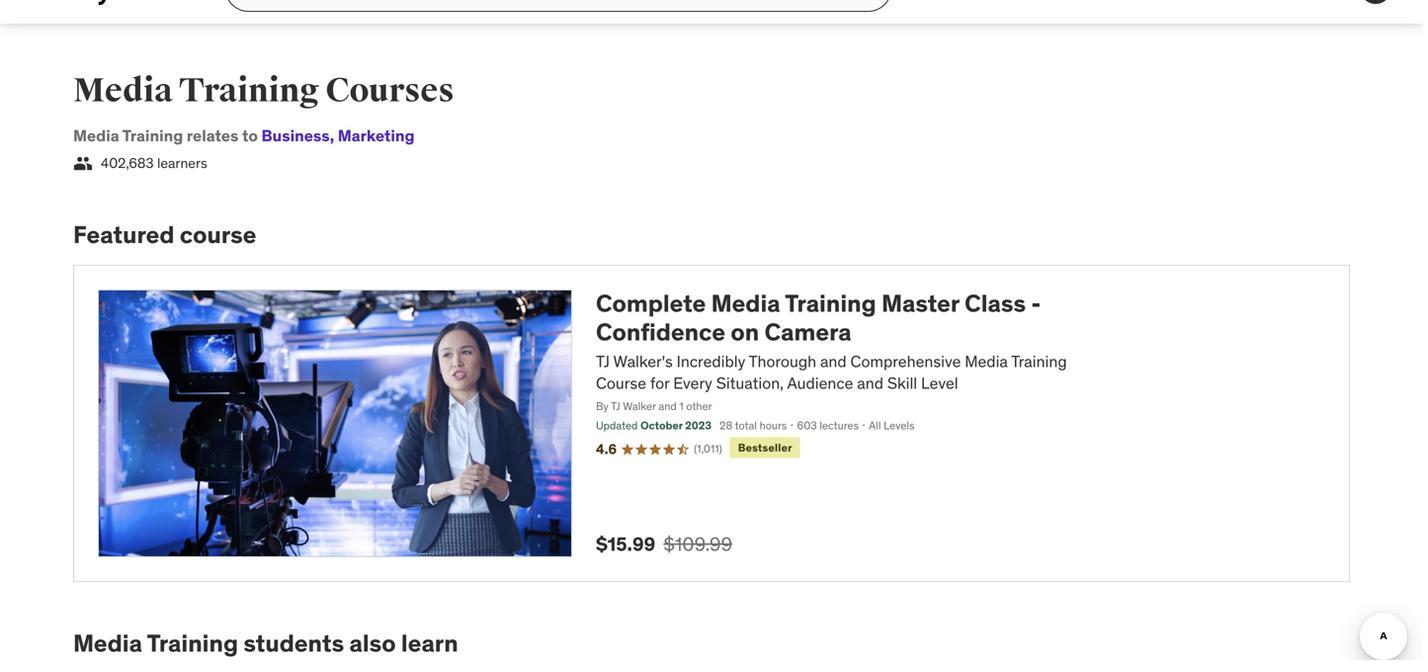 Task type: locate. For each thing, give the bounding box(es) containing it.
relates
[[187, 126, 239, 146]]

training
[[179, 70, 319, 111], [122, 126, 183, 146], [785, 289, 877, 318], [1011, 351, 1067, 371], [147, 629, 238, 659]]

audience
[[787, 373, 854, 394]]

learners
[[157, 154, 207, 172]]

402,683
[[101, 154, 154, 172]]

camera
[[765, 317, 852, 347]]

updated october 2023
[[596, 419, 712, 432]]

skill
[[888, 373, 918, 394]]

media training relates to business marketing
[[73, 126, 415, 146]]

incredibly
[[677, 351, 746, 371]]

2 horizontal spatial and
[[857, 373, 884, 394]]

tj right by
[[611, 399, 621, 413]]

$15.99
[[596, 532, 656, 556]]

and left "skill"
[[857, 373, 884, 394]]

all levels
[[869, 419, 915, 432]]

situation,
[[716, 373, 784, 394]]

comprehensive
[[851, 351, 961, 371]]

and up audience
[[820, 351, 847, 371]]

1 vertical spatial tj
[[611, 399, 621, 413]]

marketing
[[338, 126, 415, 146]]

0 horizontal spatial tj
[[596, 351, 610, 371]]

training for media training relates to business marketing
[[122, 126, 183, 146]]

media
[[73, 70, 173, 111], [73, 126, 119, 146], [711, 289, 781, 318], [965, 351, 1008, 371], [73, 629, 142, 659]]

0 vertical spatial tj
[[596, 351, 610, 371]]

1 vertical spatial and
[[857, 373, 884, 394]]

$109.99
[[664, 532, 733, 556]]

2 vertical spatial and
[[659, 399, 677, 413]]

walker
[[623, 399, 656, 413]]

complete
[[596, 289, 706, 318]]

for
[[650, 373, 670, 394]]

training for media training students also learn
[[147, 629, 238, 659]]

1 horizontal spatial and
[[820, 351, 847, 371]]

udemy image
[[24, 0, 114, 5]]

levels
[[884, 419, 915, 432]]

every
[[673, 373, 713, 394]]

tj up course
[[596, 351, 610, 371]]

4.6
[[596, 440, 617, 458]]

learn
[[401, 629, 458, 659]]

2023
[[685, 419, 712, 432]]

other
[[686, 399, 712, 413]]

(1,011)
[[694, 442, 722, 456]]

walker's
[[613, 351, 673, 371]]

and
[[820, 351, 847, 371], [857, 373, 884, 394], [659, 399, 677, 413]]

0 horizontal spatial and
[[659, 399, 677, 413]]

thorough
[[749, 351, 817, 371]]

media training students also learn
[[73, 629, 458, 659]]

and left "1"
[[659, 399, 677, 413]]

by
[[596, 399, 609, 413]]

students
[[244, 629, 344, 659]]

tj
[[596, 351, 610, 371], [611, 399, 621, 413]]

courses
[[326, 70, 454, 111]]



Task type: describe. For each thing, give the bounding box(es) containing it.
total
[[735, 419, 757, 432]]

media for media training courses
[[73, 70, 173, 111]]

402,683 learners
[[101, 154, 207, 172]]

course
[[596, 373, 647, 394]]

media for media training relates to business marketing
[[73, 126, 119, 146]]

-
[[1031, 289, 1041, 318]]

updated
[[596, 419, 638, 432]]

lectures
[[820, 419, 859, 432]]

level
[[921, 373, 958, 394]]

course
[[180, 220, 256, 250]]

also
[[349, 629, 396, 659]]

to
[[242, 126, 258, 146]]

complete media training master class - confidence on camera tj walker's incredibly thorough and comprehensive media training course for every situation, audience and skill level by tj walker and 1 other
[[596, 289, 1067, 413]]

business
[[261, 126, 330, 146]]

603
[[797, 419, 817, 432]]

class
[[965, 289, 1026, 318]]

confidence
[[596, 317, 726, 347]]

hours
[[760, 419, 787, 432]]

on
[[731, 317, 759, 347]]

28
[[720, 419, 733, 432]]

1 horizontal spatial tj
[[611, 399, 621, 413]]

featured
[[73, 220, 175, 250]]

28 total hours
[[720, 419, 787, 432]]

bestseller
[[738, 441, 792, 455]]

october
[[641, 419, 683, 432]]

small image
[[73, 154, 93, 173]]

media training courses
[[73, 70, 454, 111]]

featured course
[[73, 220, 256, 250]]

1
[[680, 399, 684, 413]]

marketing link
[[330, 126, 415, 146]]

all
[[869, 419, 881, 432]]

media for media training students also learn
[[73, 629, 142, 659]]

0 vertical spatial and
[[820, 351, 847, 371]]

training for media training courses
[[179, 70, 319, 111]]

603 lectures
[[797, 419, 859, 432]]

business link
[[261, 126, 330, 146]]

master
[[882, 289, 960, 318]]

$15.99 $109.99
[[596, 532, 733, 556]]



Task type: vqa. For each thing, say whether or not it's contained in the screenshot.
LIFESTYLE
no



